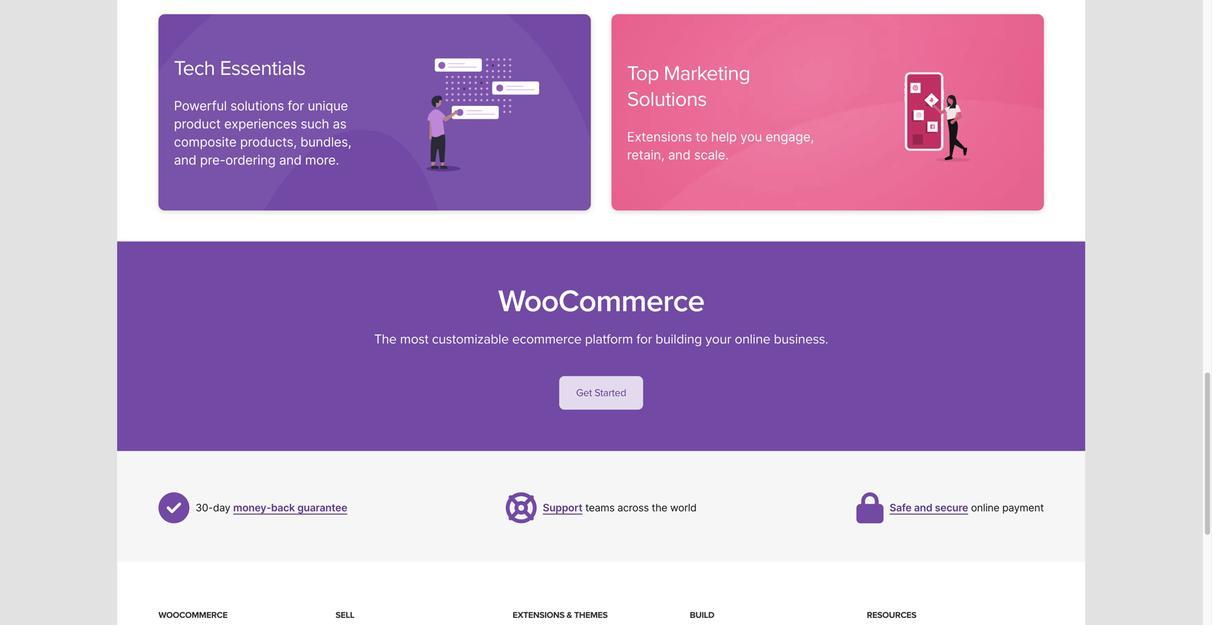 Task type: vqa. For each thing, say whether or not it's contained in the screenshot.
ARE CUSTOM SITE BUILDS INCLUDED? on the bottom
no



Task type: locate. For each thing, give the bounding box(es) containing it.
woocommerce for the most customizable ecommerce platform for building your online business.
[[498, 283, 705, 320]]

extensions left &
[[513, 610, 565, 621]]

1 horizontal spatial woocommerce
[[498, 283, 705, 320]]

1 horizontal spatial extensions
[[627, 129, 693, 145]]

engage,
[[766, 129, 815, 145]]

0 vertical spatial woocommerce
[[498, 283, 705, 320]]

secure
[[936, 501, 969, 514]]

1 vertical spatial online
[[972, 501, 1000, 514]]

help
[[712, 129, 737, 145]]

products,
[[240, 134, 297, 150]]

woocommerce
[[498, 283, 705, 320], [159, 610, 228, 621]]

0 vertical spatial online
[[735, 331, 771, 347]]

unique
[[308, 98, 348, 114]]

you
[[741, 129, 763, 145]]

woocommerce for sell
[[159, 610, 228, 621]]

tech
[[174, 56, 215, 81]]

extensions for extensions to help you engage, retain, and scale.
[[627, 129, 693, 145]]

bundles,
[[301, 134, 352, 150]]

to
[[696, 129, 708, 145]]

online right secure on the bottom of page
[[972, 501, 1000, 514]]

0 vertical spatial extensions
[[627, 129, 693, 145]]

money-back guarantee link
[[233, 501, 348, 514]]

safe
[[890, 501, 912, 514]]

online
[[735, 331, 771, 347], [972, 501, 1000, 514]]

world
[[671, 501, 697, 514]]

money-
[[233, 501, 271, 514]]

0 horizontal spatial woocommerce
[[159, 610, 228, 621]]

0 vertical spatial for
[[288, 98, 304, 114]]

1 horizontal spatial online
[[972, 501, 1000, 514]]

extensions
[[627, 129, 693, 145], [513, 610, 565, 621]]

the most customizable ecommerce platform for building your online business.
[[374, 331, 829, 347]]

powerful solutions for unique product experiences such as composite products, bundles, and pre-ordering and more.
[[174, 98, 352, 168]]

extensions to help you engage, retain, and scale.
[[627, 129, 815, 163]]

and down composite
[[174, 152, 197, 168]]

online right your
[[735, 331, 771, 347]]

experiences
[[224, 116, 297, 132]]

day
[[213, 501, 231, 514]]

1 vertical spatial for
[[637, 331, 653, 347]]

safe and secure online payment
[[890, 501, 1045, 514]]

extensions inside extensions to help you engage, retain, and scale.
[[627, 129, 693, 145]]

and
[[669, 147, 691, 163], [174, 152, 197, 168], [279, 152, 302, 168], [915, 501, 933, 514]]

started
[[595, 387, 627, 399]]

0 horizontal spatial extensions
[[513, 610, 565, 621]]

pre-
[[200, 152, 226, 168]]

&
[[567, 610, 573, 621]]

powerful
[[174, 98, 227, 114]]

and left scale.
[[669, 147, 691, 163]]

customizable
[[432, 331, 509, 347]]

0 horizontal spatial for
[[288, 98, 304, 114]]

extensions for extensions & themes
[[513, 610, 565, 621]]

sell
[[336, 610, 355, 621]]

0 horizontal spatial online
[[735, 331, 771, 347]]

retain,
[[627, 147, 665, 163]]

for up such
[[288, 98, 304, 114]]

your
[[706, 331, 732, 347]]

for
[[288, 98, 304, 114], [637, 331, 653, 347]]

safe and secure link
[[890, 501, 969, 514]]

top marketing solutions
[[627, 61, 751, 112]]

platform
[[585, 331, 634, 347]]

and down products,
[[279, 152, 302, 168]]

build
[[690, 610, 715, 621]]

more.
[[305, 152, 339, 168]]

the
[[374, 331, 397, 347]]

1 vertical spatial woocommerce
[[159, 610, 228, 621]]

across
[[618, 501, 649, 514]]

1 vertical spatial extensions
[[513, 610, 565, 621]]

payment
[[1003, 501, 1045, 514]]

extensions up retain,
[[627, 129, 693, 145]]

get started link
[[560, 376, 644, 410]]

for left building
[[637, 331, 653, 347]]



Task type: describe. For each thing, give the bounding box(es) containing it.
support teams across the world
[[543, 501, 697, 514]]

product
[[174, 116, 221, 132]]

back
[[271, 501, 295, 514]]

building
[[656, 331, 703, 347]]

for inside the powerful solutions for unique product experiences such as composite products, bundles, and pre-ordering and more.
[[288, 98, 304, 114]]

get
[[577, 387, 592, 399]]

solutions
[[231, 98, 284, 114]]

resources
[[867, 610, 917, 621]]

30-
[[196, 501, 213, 514]]

1 horizontal spatial for
[[637, 331, 653, 347]]

extensions & themes
[[513, 610, 608, 621]]

scale.
[[695, 147, 729, 163]]

solutions
[[627, 87, 707, 112]]

top
[[627, 61, 659, 86]]

most
[[400, 331, 429, 347]]

ecommerce
[[513, 331, 582, 347]]

and right safe
[[915, 501, 933, 514]]

themes
[[575, 610, 608, 621]]

ordering
[[226, 152, 276, 168]]

support link
[[543, 501, 583, 514]]

get started
[[577, 387, 627, 399]]

guarantee
[[298, 501, 348, 514]]

essentials
[[220, 56, 306, 81]]

marketing
[[664, 61, 751, 86]]

and inside extensions to help you engage, retain, and scale.
[[669, 147, 691, 163]]

the
[[652, 501, 668, 514]]

support
[[543, 501, 583, 514]]

as
[[333, 116, 347, 132]]

composite
[[174, 134, 237, 150]]

30-day money-back guarantee
[[196, 501, 348, 514]]

tech essentials
[[174, 56, 306, 81]]

business.
[[774, 331, 829, 347]]

teams
[[586, 501, 615, 514]]

such
[[301, 116, 329, 132]]



